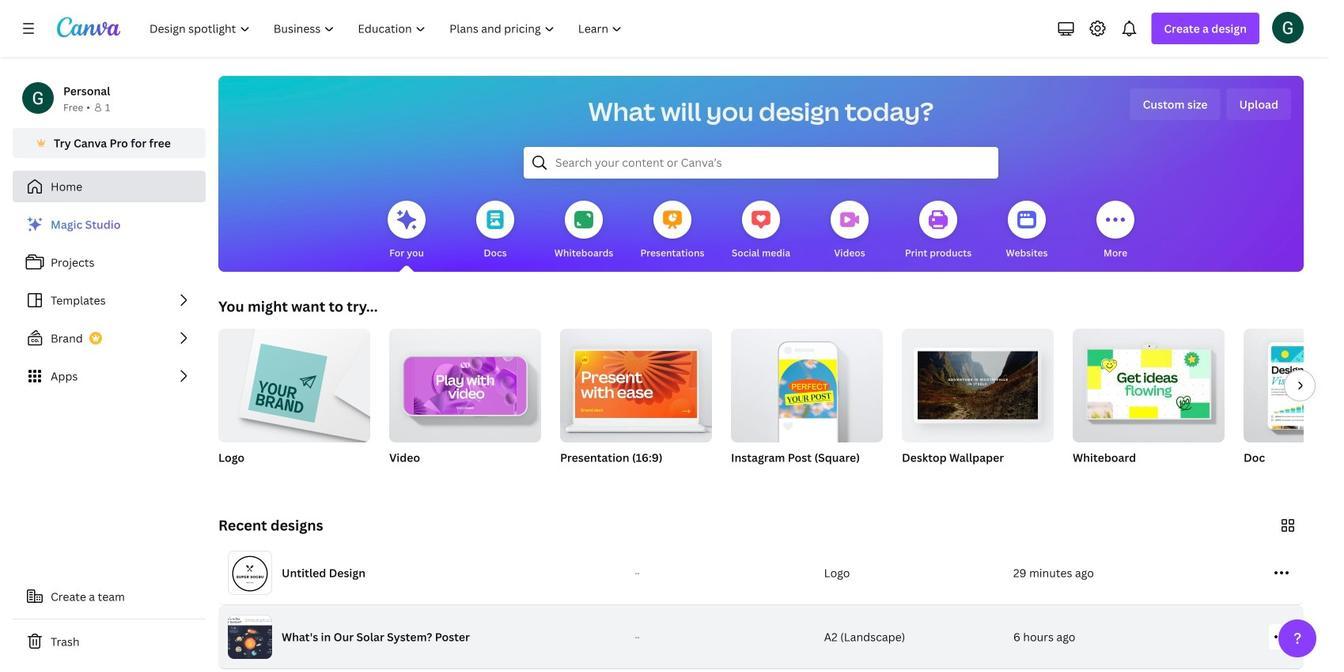 Task type: locate. For each thing, give the bounding box(es) containing it.
None search field
[[524, 147, 998, 179]]

list
[[13, 209, 206, 392]]

greg robinson image
[[1272, 12, 1304, 43]]

group
[[218, 323, 370, 486], [218, 323, 370, 443], [389, 323, 541, 486], [389, 323, 541, 443], [560, 323, 712, 486], [560, 323, 712, 443], [1073, 323, 1225, 486], [1073, 323, 1225, 443], [731, 329, 883, 486], [731, 329, 883, 443], [902, 329, 1054, 486], [1244, 329, 1329, 486], [1244, 329, 1329, 443]]

Search search field
[[555, 148, 967, 178]]



Task type: vqa. For each thing, say whether or not it's contained in the screenshot.
size
no



Task type: describe. For each thing, give the bounding box(es) containing it.
top level navigation element
[[139, 13, 636, 44]]



